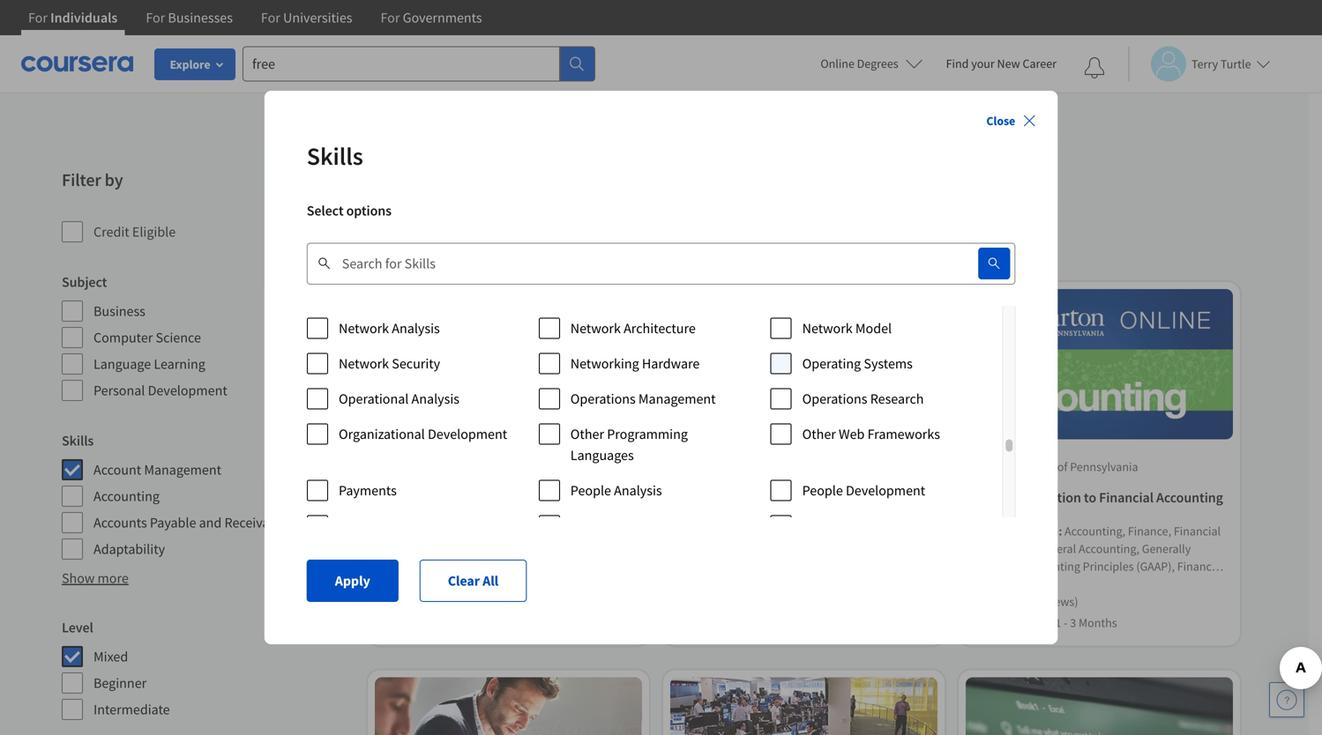 Task type: vqa. For each thing, say whether or not it's contained in the screenshot.
Organizational Development
yes



Task type: locate. For each thing, give the bounding box(es) containing it.
more
[[973, 489, 1003, 507]]

accounts up adaptability
[[93, 514, 147, 532]]

2 for from the left
[[146, 9, 165, 26]]

accounting, down people analysis
[[560, 541, 621, 557]]

personal for personal development
[[93, 382, 145, 400]]

1 horizontal spatial reviews)
[[1035, 594, 1078, 610]]

options
[[346, 202, 392, 220]]

1 vertical spatial management
[[638, 390, 716, 408]]

to
[[460, 489, 472, 507], [1084, 489, 1096, 507]]

development down learning
[[148, 382, 227, 400]]

operational analysis
[[338, 390, 459, 408]]

1 horizontal spatial cost
[[1090, 594, 1113, 610]]

1 vertical spatial principles
[[442, 576, 493, 592]]

clear up cash
[[448, 572, 480, 590]]

network for network model
[[802, 320, 852, 337]]

accepted up "analysis,"
[[973, 559, 1020, 575]]

(gaap), inside accounting, accounts payable and receivable, finance, financial accounting, general accounting, generally accepted accounting principles (gaap), account management, cash management, cost accounting, financial analysis
[[496, 576, 534, 592]]

for for businesses
[[146, 9, 165, 26]]

network architecture
[[570, 320, 696, 337]]

network security
[[338, 355, 440, 373]]

2 management, from the left
[[483, 594, 554, 610]]

Search by keyword search field
[[331, 243, 936, 285]]

people analysis
[[570, 482, 662, 500]]

new
[[997, 56, 1020, 71]]

personal down language at the left of page
[[93, 382, 145, 400]]

accounting, down more introduction to financial accounting link
[[1079, 541, 1139, 557]]

0 vertical spatial personal
[[93, 382, 145, 400]]

(gaap),
[[1136, 559, 1175, 575], [496, 576, 534, 592]]

0 horizontal spatial personal
[[93, 382, 145, 400]]

1 vertical spatial (gaap),
[[496, 576, 534, 592]]

finance, up all
[[465, 541, 509, 557]]

intermediate
[[93, 701, 170, 719]]

3 management, from the left
[[1017, 594, 1088, 610]]

financial inside personal & family financial planning link
[[787, 489, 841, 507]]

payable up 'months'
[[1070, 576, 1110, 592]]

people
[[570, 482, 611, 500], [802, 482, 843, 500]]

skills dialog
[[264, 91, 1058, 645]]

0 horizontal spatial cost
[[556, 594, 579, 610]]

1 operations from the left
[[570, 390, 635, 408]]

management, left cash
[[382, 594, 453, 610]]

reviews) inside "(505 reviews) mixed · course · 1 - 3 months"
[[1035, 594, 1078, 610]]

analysis,
[[973, 576, 1018, 592]]

1 horizontal spatial payable
[[586, 523, 627, 539]]

languages
[[570, 447, 634, 464]]

reviews) up 1
[[1035, 594, 1078, 610]]

0 horizontal spatial introduction
[[382, 489, 457, 507]]

2 horizontal spatial skills
[[973, 523, 1001, 539]]

1 horizontal spatial receivable,
[[1135, 576, 1193, 592]]

accepted inside accounting, accounts payable and receivable, finance, financial accounting, general accounting, generally accepted accounting principles (gaap), account management, cash management, cost accounting, financial analysis
[[539, 559, 586, 575]]

networking
[[570, 355, 639, 373]]

network up network security
[[338, 320, 389, 337]]

1 people from the left
[[570, 482, 611, 500]]

1 horizontal spatial mixed
[[372, 237, 402, 253]]

principles up cash
[[442, 576, 493, 592]]

to down organizational development
[[460, 489, 472, 507]]

introduction down organizational development
[[382, 489, 457, 507]]

1 horizontal spatial skills
[[307, 141, 363, 172]]

0 vertical spatial development
[[148, 382, 227, 400]]

1 horizontal spatial accounts
[[537, 523, 584, 539]]

find
[[946, 56, 969, 71]]

development down other web frameworks
[[846, 482, 925, 500]]

general inside accounting, finance, financial accounting, general accounting, generally accepted accounting principles (gaap), financial analysis, accounts payable and receivable, account management, cost accounting, taxes
[[1036, 541, 1076, 557]]

other left web
[[802, 426, 836, 443]]

people down languages
[[570, 482, 611, 500]]

2 operations from the left
[[802, 390, 867, 408]]

0 horizontal spatial mixed
[[93, 648, 128, 666]]

accounting inside accounting, accounts payable and receivable, finance, financial accounting, general accounting, generally accepted accounting principles (gaap), account management, cash management, cost accounting, financial analysis
[[382, 576, 440, 592]]

reviews)
[[439, 594, 482, 610], [1035, 594, 1078, 610]]

1 vertical spatial and
[[382, 541, 402, 557]]

for left universities
[[261, 9, 280, 26]]

1 vertical spatial skills
[[62, 432, 94, 450]]

analysis
[[392, 320, 440, 337], [411, 390, 459, 408], [614, 482, 662, 500], [495, 612, 537, 627]]

1 management, from the left
[[382, 594, 453, 610]]

0 horizontal spatial operations
[[570, 390, 635, 408]]

accepted right all
[[539, 559, 586, 575]]

0 horizontal spatial ·
[[1006, 615, 1009, 631]]

generally
[[1142, 541, 1191, 557], [488, 559, 537, 575]]

people development
[[802, 482, 925, 500]]

0 horizontal spatial general
[[382, 559, 422, 575]]

accounting inside accounting, finance, financial accounting, general accounting, generally accepted accounting principles (gaap), financial analysis, accounts payable and receivable, account management, cost accounting, taxes
[[1022, 559, 1080, 575]]

programming
[[607, 426, 688, 443]]

0 vertical spatial (gaap),
[[1136, 559, 1175, 575]]

account management button
[[435, 231, 584, 259]]

general inside accounting, accounts payable and receivable, finance, financial accounting, general accounting, generally accepted accounting principles (gaap), account management, cash management, cost accounting, financial analysis
[[382, 559, 422, 575]]

and up the apply button
[[382, 541, 402, 557]]

of
[[1057, 459, 1068, 475]]

0 horizontal spatial accounts
[[93, 514, 147, 532]]

development inside the subject group
[[148, 382, 227, 400]]

1 vertical spatial account management
[[93, 461, 221, 479]]

mixed down options
[[372, 237, 402, 253]]

personal inside the subject group
[[93, 382, 145, 400]]

0 horizontal spatial principles
[[442, 576, 493, 592]]

1 vertical spatial receivable,
[[1135, 576, 1193, 592]]

account management inside skills group
[[93, 461, 221, 479]]

management, up 1
[[1017, 594, 1088, 610]]

1 to from the left
[[460, 489, 472, 507]]

close
[[986, 113, 1015, 129]]

1 horizontal spatial (gaap),
[[1136, 559, 1175, 575]]

1 vertical spatial personal
[[677, 489, 730, 507]]

1 horizontal spatial people
[[802, 482, 843, 500]]

computer science
[[93, 329, 201, 347]]

science
[[156, 329, 201, 347]]

for for governments
[[381, 9, 400, 26]]

0 horizontal spatial finance,
[[465, 541, 509, 557]]

0 horizontal spatial people
[[570, 482, 611, 500]]

1 horizontal spatial to
[[1084, 489, 1096, 507]]

close button
[[979, 105, 1044, 137]]

1 horizontal spatial and
[[382, 541, 402, 557]]

2 horizontal spatial management
[[638, 390, 716, 408]]

for
[[28, 9, 48, 26], [146, 9, 165, 26], [261, 9, 280, 26], [381, 9, 400, 26]]

0 horizontal spatial reviews)
[[439, 594, 482, 610]]

2 vertical spatial and
[[1113, 576, 1132, 592]]

hardware
[[642, 355, 700, 373]]

language learning
[[93, 355, 205, 373]]

0 horizontal spatial accepted
[[539, 559, 586, 575]]

cost for account
[[556, 594, 579, 610]]

receivable,
[[404, 541, 463, 557], [1135, 576, 1193, 592]]

None search field
[[243, 46, 595, 82]]

account up adaptability
[[93, 461, 141, 479]]

university
[[1003, 459, 1055, 475]]

mixed
[[372, 237, 402, 253], [973, 615, 1003, 631], [93, 648, 128, 666]]

1 other from the left
[[570, 426, 604, 443]]

2 · from the left
[[1050, 615, 1053, 631]]

2 vertical spatial mixed
[[93, 648, 128, 666]]

search image
[[987, 257, 1001, 271]]

payable inside skills group
[[150, 514, 196, 532]]

0 vertical spatial general
[[1036, 541, 1076, 557]]

0 vertical spatial clear
[[602, 237, 628, 253]]

personal
[[93, 382, 145, 400], [677, 489, 730, 507]]

subject
[[62, 273, 107, 291]]

cost inside accounting, finance, financial accounting, general accounting, generally accepted accounting principles (gaap), financial analysis, accounts payable and receivable, account management, cost accounting, taxes
[[1090, 594, 1113, 610]]

other up languages
[[570, 426, 604, 443]]

analysis down other programming languages
[[614, 482, 662, 500]]

0 vertical spatial mixed
[[372, 237, 402, 253]]

analysis up organizational development
[[411, 390, 459, 408]]

2 horizontal spatial accounts
[[1020, 576, 1067, 592]]

operations down "operating"
[[802, 390, 867, 408]]

accounts down introduction to financial accounting link
[[537, 523, 584, 539]]

·
[[1006, 615, 1009, 631], [1050, 615, 1053, 631]]

accounting, down introduction to financial accounting link
[[474, 523, 534, 539]]

1 horizontal spatial development
[[428, 426, 507, 443]]

clear for clear all
[[448, 572, 480, 590]]

1 horizontal spatial other
[[802, 426, 836, 443]]

operations for operations research
[[802, 390, 867, 408]]

introduction to financial accounting
[[382, 489, 599, 507]]

0 horizontal spatial account management
[[93, 461, 221, 479]]

0 vertical spatial account management
[[447, 237, 558, 253]]

account right mixed button
[[447, 237, 488, 253]]

for left the businesses
[[146, 9, 165, 26]]

1 horizontal spatial account management
[[447, 237, 558, 253]]

analysis up security
[[392, 320, 440, 337]]

network for network architecture
[[570, 320, 621, 337]]

reviews) down clear all
[[439, 594, 482, 610]]

for left individuals
[[28, 9, 48, 26]]

accounts inside accounting, finance, financial accounting, general accounting, generally accepted accounting principles (gaap), financial analysis, accounts payable and receivable, account management, cost accounting, taxes
[[1020, 576, 1067, 592]]

1 vertical spatial mixed
[[973, 615, 1003, 631]]

2 cost from the left
[[1090, 594, 1113, 610]]

2 vertical spatial skills
[[973, 523, 1001, 539]]

people left planning
[[802, 482, 843, 500]]

0 vertical spatial finance,
[[1128, 523, 1171, 539]]

1 accepted from the left
[[539, 559, 586, 575]]

mixed button
[[361, 231, 428, 259]]

accounting, accounts payable and receivable, finance, financial accounting, general accounting, generally accepted accounting principles (gaap), account management, cash management, cost accounting, financial analysis
[[382, 523, 627, 627]]

· left course
[[1006, 615, 1009, 631]]

general down :
[[1036, 541, 1076, 557]]

0 vertical spatial generally
[[1142, 541, 1191, 557]]

clear all button
[[591, 231, 654, 259]]

accounting, down the you'll
[[973, 541, 1034, 557]]

0 horizontal spatial clear
[[448, 572, 480, 590]]

coursera image
[[21, 50, 133, 78]]

development for organizational development
[[428, 426, 507, 443]]

personal left &
[[677, 489, 730, 507]]

0 vertical spatial principles
[[1083, 559, 1134, 575]]

adaptability
[[93, 541, 165, 558]]

1 horizontal spatial operations
[[802, 390, 867, 408]]

network up "operating"
[[802, 320, 852, 337]]

1 horizontal spatial management,
[[483, 594, 554, 610]]

management, for analysis,
[[1017, 594, 1088, 610]]

1 cost from the left
[[556, 594, 579, 610]]

1 horizontal spatial management
[[491, 237, 558, 253]]

analysis for people analysis
[[614, 482, 662, 500]]

1 horizontal spatial accepted
[[973, 559, 1020, 575]]

1 horizontal spatial ·
[[1050, 615, 1053, 631]]

account
[[447, 237, 488, 253], [93, 461, 141, 479], [537, 576, 578, 592], [973, 594, 1015, 610]]

0 vertical spatial and
[[199, 514, 222, 532]]

1 vertical spatial generally
[[488, 559, 537, 575]]

1 vertical spatial finance,
[[465, 541, 509, 557]]

1 · from the left
[[1006, 615, 1009, 631]]

network up networking
[[570, 320, 621, 337]]

2 to from the left
[[1084, 489, 1096, 507]]

find your new career
[[946, 56, 1057, 71]]

operating
[[802, 355, 861, 373]]

financial
[[475, 489, 530, 507], [787, 489, 841, 507], [1099, 489, 1154, 507], [1174, 523, 1221, 539], [511, 541, 558, 557], [1177, 559, 1224, 575], [445, 612, 492, 627]]

0 horizontal spatial management
[[144, 461, 221, 479]]

level group
[[62, 617, 350, 721]]

0 vertical spatial skills
[[307, 141, 363, 172]]

other inside other programming languages
[[570, 426, 604, 443]]

2 horizontal spatial mixed
[[973, 615, 1003, 631]]

1 horizontal spatial principles
[[1083, 559, 1134, 575]]

mixed down "analysis,"
[[973, 615, 1003, 631]]

account right all
[[537, 576, 578, 592]]

0 vertical spatial management
[[491, 237, 558, 253]]

2 horizontal spatial management,
[[1017, 594, 1088, 610]]

research
[[870, 390, 924, 408]]

1 reviews) from the left
[[439, 594, 482, 610]]

1 vertical spatial general
[[382, 559, 422, 575]]

0 horizontal spatial development
[[148, 382, 227, 400]]

2 vertical spatial management
[[144, 461, 221, 479]]

language
[[93, 355, 151, 373]]

finance, down more introduction to financial accounting link
[[1128, 523, 1171, 539]]

1 horizontal spatial general
[[1036, 541, 1076, 557]]

for left governments
[[381, 9, 400, 26]]

cash
[[455, 594, 480, 610]]

management, down all
[[483, 594, 554, 610]]

you'll
[[1004, 523, 1033, 539]]

cost inside accounting, accounts payable and receivable, finance, financial accounting, general accounting, generally accepted accounting principles (gaap), account management, cash management, cost accounting, financial analysis
[[556, 594, 579, 610]]

skills inside 'dialog'
[[307, 141, 363, 172]]

financial inside more introduction to financial accounting link
[[1099, 489, 1154, 507]]

0 horizontal spatial (gaap),
[[496, 576, 534, 592]]

2 horizontal spatial development
[[846, 482, 925, 500]]

1 horizontal spatial generally
[[1142, 541, 1191, 557]]

&
[[732, 489, 741, 507]]

1 vertical spatial development
[[428, 426, 507, 443]]

· left 1
[[1050, 615, 1053, 631]]

skills
[[307, 141, 363, 172], [62, 432, 94, 450], [973, 523, 1001, 539]]

web
[[839, 426, 864, 443]]

receivable, up clear all
[[404, 541, 463, 557]]

by
[[105, 169, 123, 191]]

principles
[[1083, 559, 1134, 575], [442, 576, 493, 592]]

to down pennsylvania
[[1084, 489, 1096, 507]]

introduction to financial accounting link
[[382, 487, 635, 508]]

0 vertical spatial receivable,
[[404, 541, 463, 557]]

mixed up beginner
[[93, 648, 128, 666]]

payable up adaptability
[[150, 514, 196, 532]]

analysis down all
[[495, 612, 537, 627]]

1 horizontal spatial clear
[[602, 237, 628, 253]]

clear left all
[[602, 237, 628, 253]]

accounts
[[93, 514, 147, 532], [537, 523, 584, 539], [1020, 576, 1067, 592]]

cost
[[556, 594, 579, 610], [1090, 594, 1113, 610]]

introduction up gain
[[1006, 489, 1081, 507]]

1 for from the left
[[28, 9, 48, 26]]

clear inside skills 'dialog'
[[448, 572, 480, 590]]

management, inside accounting, finance, financial accounting, general accounting, generally accepted accounting principles (gaap), financial analysis, accounts payable and receivable, account management, cost accounting, taxes
[[1017, 594, 1088, 610]]

0 horizontal spatial other
[[570, 426, 604, 443]]

1 horizontal spatial introduction
[[1006, 489, 1081, 507]]

personal inside personal & family financial planning link
[[677, 489, 730, 507]]

model
[[855, 320, 892, 337]]

payments
[[338, 482, 397, 500]]

payable inside accounting, accounts payable and receivable, finance, financial accounting, general accounting, generally accepted accounting principles (gaap), account management, cash management, cost accounting, financial analysis
[[586, 523, 627, 539]]

2 accepted from the left
[[973, 559, 1020, 575]]

1 horizontal spatial finance,
[[1128, 523, 1171, 539]]

receivable, up taxes
[[1135, 576, 1193, 592]]

clear all button
[[420, 560, 527, 602]]

4.7
[[400, 594, 416, 610]]

3 for from the left
[[261, 9, 280, 26]]

1 vertical spatial clear
[[448, 572, 480, 590]]

0 horizontal spatial management,
[[382, 594, 453, 610]]

show more
[[62, 570, 129, 587]]

more introduction to financial accounting link
[[973, 487, 1226, 508]]

network up operational
[[338, 355, 389, 373]]

0 horizontal spatial and
[[199, 514, 222, 532]]

other programming languages
[[570, 426, 688, 464]]

and left the receivable
[[199, 514, 222, 532]]

0 horizontal spatial to
[[460, 489, 472, 507]]

network for network security
[[338, 355, 389, 373]]

2 vertical spatial development
[[846, 482, 925, 500]]

credit
[[93, 223, 129, 241]]

payable down people analysis
[[586, 523, 627, 539]]

0 horizontal spatial skills
[[62, 432, 94, 450]]

general up 4.7
[[382, 559, 422, 575]]

select skills options element
[[307, 276, 1015, 544]]

0 horizontal spatial generally
[[488, 559, 537, 575]]

1 horizontal spatial personal
[[677, 489, 730, 507]]

operations down networking
[[570, 390, 635, 408]]

2 horizontal spatial and
[[1113, 576, 1132, 592]]

security
[[392, 355, 440, 373]]

accounts up "(505 reviews) mixed · course · 1 - 3 months"
[[1020, 576, 1067, 592]]

account inside button
[[447, 237, 488, 253]]

more
[[97, 570, 129, 587]]

principles up 'months'
[[1083, 559, 1134, 575]]

4 for from the left
[[381, 9, 400, 26]]

2 reviews) from the left
[[1035, 594, 1078, 610]]

development up introduction to financial accounting
[[428, 426, 507, 443]]

for businesses
[[146, 9, 233, 26]]

0 horizontal spatial receivable,
[[404, 541, 463, 557]]

account down "analysis,"
[[973, 594, 1015, 610]]

and up 'months'
[[1113, 576, 1132, 592]]

2 horizontal spatial payable
[[1070, 576, 1110, 592]]

development
[[148, 382, 227, 400], [428, 426, 507, 443], [846, 482, 925, 500]]

accounting, down more introduction to financial accounting
[[1065, 523, 1125, 539]]

0 horizontal spatial payable
[[150, 514, 196, 532]]

2 other from the left
[[802, 426, 836, 443]]

2 people from the left
[[802, 482, 843, 500]]

mixed inside button
[[372, 237, 402, 253]]

accounting,
[[474, 523, 534, 539], [1065, 523, 1125, 539], [560, 541, 621, 557], [973, 541, 1034, 557], [1079, 541, 1139, 557], [424, 559, 485, 575], [1116, 594, 1177, 610], [382, 612, 443, 627]]

credit eligible
[[93, 223, 176, 241]]



Task type: describe. For each thing, give the bounding box(es) containing it.
account inside skills group
[[93, 461, 141, 479]]

personal & family financial planning
[[677, 489, 897, 507]]

network for network analysis
[[338, 320, 389, 337]]

-
[[1064, 615, 1068, 631]]

months
[[1079, 615, 1117, 631]]

accounts inside accounting, accounts payable and receivable, finance, financial accounting, general accounting, generally accepted accounting principles (gaap), account management, cash management, cost accounting, financial analysis
[[537, 523, 584, 539]]

and inside accounting, accounts payable and receivable, finance, financial accounting, general accounting, generally accepted accounting principles (gaap), account management, cash management, cost accounting, financial analysis
[[382, 541, 402, 557]]

3
[[1070, 615, 1076, 631]]

accounting, finance, financial accounting, general accounting, generally accepted accounting principles (gaap), financial analysis, accounts payable and receivable, account management, cost accounting, taxes
[[973, 523, 1224, 610]]

receivable, inside accounting, finance, financial accounting, general accounting, generally accepted accounting principles (gaap), financial analysis, accounts payable and receivable, account management, cost accounting, taxes
[[1135, 576, 1193, 592]]

universities
[[283, 9, 352, 26]]

finance, inside accounting, accounts payable and receivable, finance, financial accounting, general accounting, generally accepted accounting principles (gaap), account management, cash management, cost accounting, financial analysis
[[465, 541, 509, 557]]

individuals
[[50, 9, 118, 26]]

beginner
[[93, 675, 147, 692]]

help center image
[[1276, 690, 1297, 711]]

receivable, inside accounting, accounts payable and receivable, finance, financial accounting, general accounting, generally accepted accounting principles (gaap), account management, cash management, cost accounting, financial analysis
[[404, 541, 463, 557]]

filter
[[62, 169, 101, 191]]

career
[[1023, 56, 1057, 71]]

operations management
[[570, 390, 716, 408]]

personal & family financial planning link
[[677, 487, 930, 508]]

and inside skills group
[[199, 514, 222, 532]]

free
[[136, 71, 162, 88]]

cost for and
[[1090, 594, 1113, 610]]

subject group
[[62, 272, 350, 402]]

more introduction to financial accounting
[[973, 489, 1223, 507]]

select
[[307, 202, 344, 220]]

people for people analysis
[[570, 482, 611, 500]]

(gaap), inside accounting, finance, financial accounting, general accounting, generally accepted accounting principles (gaap), financial analysis, accounts payable and receivable, account management, cost accounting, taxes
[[1136, 559, 1175, 575]]

personal for personal & family financial planning
[[677, 489, 730, 507]]

for governments
[[381, 9, 482, 26]]

networking hardware
[[570, 355, 700, 373]]

show notifications image
[[1084, 57, 1105, 78]]

for for individuals
[[28, 9, 48, 26]]

payable inside accounting, finance, financial accounting, general accounting, generally accepted accounting principles (gaap), financial analysis, accounts payable and receivable, account management, cost accounting, taxes
[[1070, 576, 1110, 592]]

browse
[[50, 71, 94, 88]]

mixed inside level group
[[93, 648, 128, 666]]

accounts inside skills group
[[93, 514, 147, 532]]

:
[[1059, 523, 1062, 539]]

skills inside group
[[62, 432, 94, 450]]

for individuals
[[28, 9, 118, 26]]

level
[[62, 619, 93, 637]]

organizational development
[[338, 426, 507, 443]]

accounting, left taxes
[[1116, 594, 1177, 610]]

course
[[1011, 615, 1047, 631]]

architecture
[[623, 320, 696, 337]]

account inside accounting, finance, financial accounting, general accounting, generally accepted accounting principles (gaap), financial analysis, accounts payable and receivable, account management, cost accounting, taxes
[[973, 594, 1015, 610]]

clear all
[[602, 237, 643, 253]]

other for other programming languages
[[570, 426, 604, 443]]

analysis for network analysis
[[392, 320, 440, 337]]

business
[[93, 303, 145, 320]]

taxes
[[1179, 594, 1208, 610]]

receivable
[[224, 514, 288, 532]]

businesses
[[168, 9, 233, 26]]

(8k
[[420, 594, 437, 610]]

accounting, down 4.7
[[382, 612, 443, 627]]

management inside skills group
[[144, 461, 221, 479]]

mixed inside "(505 reviews) mixed · course · 1 - 3 months"
[[973, 615, 1003, 631]]

find your new career link
[[937, 53, 1065, 75]]

for for universities
[[261, 9, 280, 26]]

account inside accounting, accounts payable and receivable, finance, financial accounting, general accounting, generally accepted accounting principles (gaap), account management, cash management, cost accounting, financial analysis
[[537, 576, 578, 592]]

planning
[[844, 489, 897, 507]]

network analysis
[[338, 320, 440, 337]]

account management inside button
[[447, 237, 558, 253]]

operations research
[[802, 390, 924, 408]]

operations for operations management
[[570, 390, 635, 408]]

frameworks
[[867, 426, 940, 443]]

4.7 (8k reviews)
[[400, 594, 482, 610]]

generally inside accounting, finance, financial accounting, general accounting, generally accepted accounting principles (gaap), financial analysis, accounts payable and receivable, account management, cost accounting, taxes
[[1142, 541, 1191, 557]]

organizational
[[338, 426, 425, 443]]

1 introduction from the left
[[382, 489, 457, 507]]

management, for accounting
[[483, 594, 554, 610]]

accepted inside accounting, finance, financial accounting, general accounting, generally accepted accounting principles (gaap), financial analysis, accounts payable and receivable, account management, cost accounting, taxes
[[973, 559, 1020, 575]]

skills group
[[62, 430, 350, 561]]

governments
[[403, 9, 482, 26]]

browse link
[[50, 69, 94, 90]]

family
[[744, 489, 784, 507]]

(505 reviews) mixed · course · 1 - 3 months
[[973, 594, 1117, 631]]

accounting, up cash
[[424, 559, 485, 575]]

development for personal development
[[148, 382, 227, 400]]

personal development
[[93, 382, 227, 400]]

eligible
[[132, 223, 176, 241]]

apply button
[[307, 560, 398, 602]]

gain
[[1036, 523, 1059, 539]]

university of pennsylvania
[[1003, 459, 1138, 475]]

accounts payable and receivable
[[93, 514, 288, 532]]

people for people development
[[802, 482, 843, 500]]

for universities
[[261, 9, 352, 26]]

analysis inside accounting, accounts payable and receivable, finance, financial accounting, general accounting, generally accepted accounting principles (gaap), account management, cash management, cost accounting, financial analysis
[[495, 612, 537, 627]]

operating systems
[[802, 355, 913, 373]]

generally inside accounting, accounts payable and receivable, finance, financial accounting, general accounting, generally accepted accounting principles (gaap), account management, cash management, cost accounting, financial analysis
[[488, 559, 537, 575]]

show more button
[[62, 568, 129, 589]]

all
[[631, 237, 643, 253]]

other web frameworks
[[802, 426, 940, 443]]

pennsylvania
[[1070, 459, 1138, 475]]

principles inside accounting, finance, financial accounting, general accounting, generally accepted accounting principles (gaap), financial analysis, accounts payable and receivable, account management, cost accounting, taxes
[[1083, 559, 1134, 575]]

financial inside introduction to financial accounting link
[[475, 489, 530, 507]]

analysis for operational analysis
[[411, 390, 459, 408]]

management inside button
[[491, 237, 558, 253]]

accounting inside skills group
[[93, 488, 160, 505]]

and inside accounting, finance, financial accounting, general accounting, generally accepted accounting principles (gaap), financial analysis, accounts payable and receivable, account management, cost accounting, taxes
[[1113, 576, 1132, 592]]

apply
[[335, 572, 370, 590]]

development for people development
[[846, 482, 925, 500]]

finance, inside accounting, finance, financial accounting, general accounting, generally accepted accounting principles (gaap), financial analysis, accounts payable and receivable, account management, cost accounting, taxes
[[1128, 523, 1171, 539]]

skills you'll gain :
[[973, 523, 1065, 539]]

management inside select skills options element
[[638, 390, 716, 408]]

operational
[[338, 390, 408, 408]]

other for other web frameworks
[[802, 426, 836, 443]]

your
[[971, 56, 995, 71]]

banner navigation
[[14, 0, 496, 49]]

1
[[1055, 615, 1061, 631]]

all
[[483, 572, 498, 590]]

principles inside accounting, accounts payable and receivable, finance, financial accounting, general accounting, generally accepted accounting principles (gaap), account management, cash management, cost accounting, financial analysis
[[442, 576, 493, 592]]

2 introduction from the left
[[1006, 489, 1081, 507]]

(505
[[1010, 594, 1033, 610]]

clear for clear all
[[602, 237, 628, 253]]



